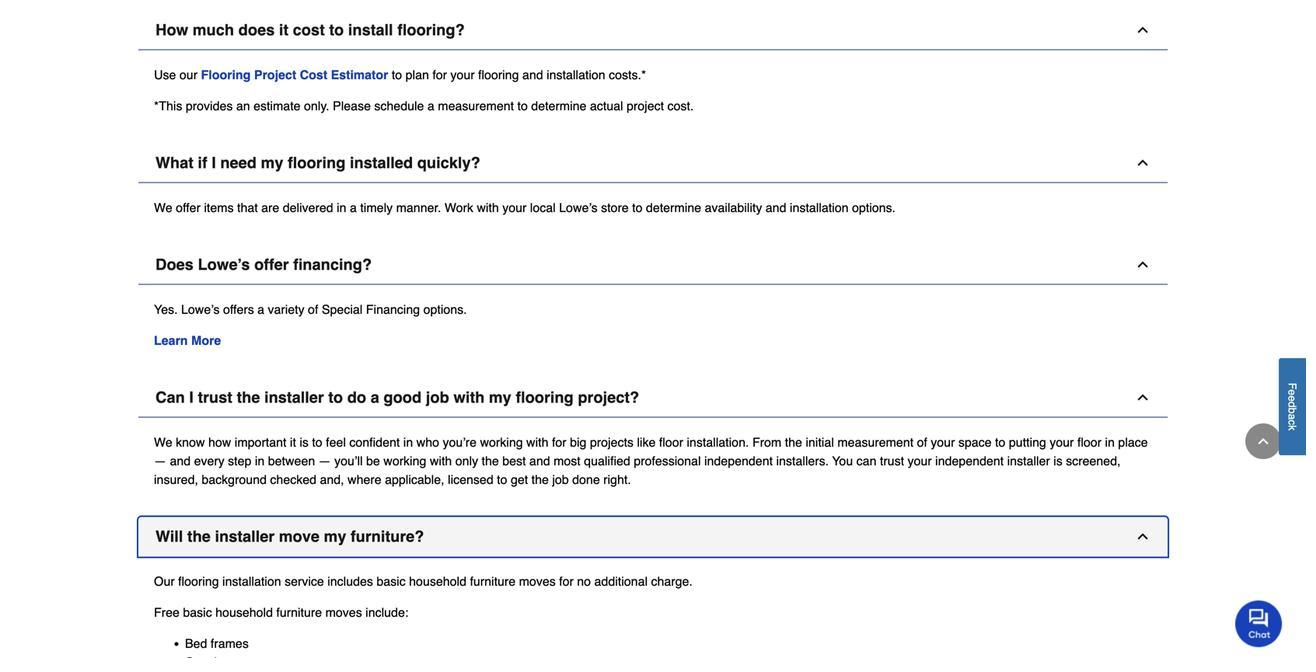 Task type: vqa. For each thing, say whether or not it's contained in the screenshot.
the tree
no



Task type: describe. For each thing, give the bounding box(es) containing it.
can
[[156, 389, 185, 407]]

checked
[[270, 473, 316, 487]]

does lowe's offer financing?
[[156, 256, 372, 274]]

we know how important it is to feel confident in who you're working with for big projects like floor installation. from the initial measurement of your space to putting your floor in place — and every step in between — you'll be working with only the best and most qualified professional independent installers. you can trust your independent installer is screened, insured, background checked and, where applicable, licensed to get the job done right.
[[154, 435, 1148, 487]]

only.
[[304, 99, 329, 113]]

free basic household furniture moves include:
[[154, 606, 408, 620]]

include:
[[366, 606, 408, 620]]

with left big at the bottom left of the page
[[526, 435, 549, 450]]

no
[[577, 575, 591, 589]]

1 horizontal spatial furniture
[[470, 575, 516, 589]]

done
[[572, 473, 600, 487]]

chevron up image inside scroll to top element
[[1256, 434, 1271, 449]]

need
[[220, 154, 257, 172]]

where
[[348, 473, 381, 487]]

2 vertical spatial installation
[[222, 575, 281, 589]]

it inside button
[[279, 21, 289, 39]]

how
[[156, 21, 188, 39]]

1 vertical spatial moves
[[325, 606, 362, 620]]

2 e from the top
[[1286, 396, 1299, 402]]

yes. lowe's offers a variety of special financing options.
[[154, 302, 474, 317]]

an
[[236, 99, 250, 113]]

your left local
[[502, 201, 527, 215]]

a up k
[[1286, 414, 1299, 420]]

1 horizontal spatial basic
[[377, 575, 406, 589]]

chevron up image for furniture?
[[1135, 529, 1151, 545]]

*this
[[154, 99, 182, 113]]

important
[[235, 435, 286, 450]]

chevron up image inside does lowe's offer financing? button
[[1135, 257, 1151, 273]]

*this provides an estimate only. please schedule a measurement to determine actual project cost.
[[154, 99, 694, 113]]

b
[[1286, 408, 1299, 414]]

bed
[[185, 637, 207, 651]]

install
[[348, 21, 393, 39]]

project
[[254, 68, 296, 82]]

please
[[333, 99, 371, 113]]

background
[[202, 473, 267, 487]]

chevron up image for flooring
[[1135, 155, 1151, 171]]

screened,
[[1066, 454, 1121, 468]]

1 — from the left
[[154, 454, 166, 468]]

yes.
[[154, 302, 178, 317]]

my for furniture?
[[324, 528, 346, 546]]

project
[[627, 99, 664, 113]]

insured,
[[154, 473, 198, 487]]

2 vertical spatial installer
[[215, 528, 275, 546]]

trust inside we know how important it is to feel confident in who you're working with for big projects like floor installation. from the initial measurement of your space to putting your floor in place — and every step in between — you'll be working with only the best and most qualified professional independent installers. you can trust your independent installer is screened, insured, background checked and, where applicable, licensed to get the job done right.
[[880, 454, 904, 468]]

the right only
[[482, 454, 499, 468]]

initial
[[806, 435, 834, 450]]

a for in
[[350, 201, 357, 215]]

work
[[445, 201, 473, 215]]

for inside we know how important it is to feel confident in who you're working with for big projects like floor installation. from the initial measurement of your space to putting your floor in place — and every step in between — you'll be working with only the best and most qualified professional independent installers. you can trust your independent installer is screened, insured, background checked and, where applicable, licensed to get the job done right.
[[552, 435, 567, 450]]

plan
[[406, 68, 429, 82]]

0 vertical spatial lowe's
[[559, 201, 598, 215]]

c
[[1286, 420, 1299, 426]]

learn more link
[[154, 334, 221, 348]]

right.
[[604, 473, 631, 487]]

qualified
[[584, 454, 630, 468]]

the up installers.
[[785, 435, 802, 450]]

flooring project cost estimator link
[[201, 68, 388, 82]]

learn more
[[154, 334, 221, 348]]

0 horizontal spatial determine
[[531, 99, 587, 113]]

0 vertical spatial for
[[433, 68, 447, 82]]

what
[[156, 154, 194, 172]]

bed frames
[[185, 637, 249, 651]]

the right get
[[532, 473, 549, 487]]

my for flooring
[[261, 154, 283, 172]]

the inside will the installer move my furniture? button
[[187, 528, 211, 546]]

of inside we know how important it is to feel confident in who you're working with for big projects like floor installation. from the initial measurement of your space to putting your floor in place — and every step in between — you'll be working with only the best and most qualified professional independent installers. you can trust your independent installer is screened, insured, background checked and, where applicable, licensed to get the job done right.
[[917, 435, 927, 450]]

0 horizontal spatial furniture
[[276, 606, 322, 620]]

space
[[959, 435, 992, 450]]

installation.
[[687, 435, 749, 450]]

you're
[[443, 435, 477, 450]]

do
[[347, 389, 366, 407]]

applicable,
[[385, 473, 444, 487]]

most
[[554, 454, 581, 468]]

a for schedule
[[428, 99, 434, 113]]

can i trust the installer to do a good job with my flooring project? button
[[138, 378, 1168, 418]]

costs.*
[[609, 68, 646, 82]]

schedule
[[374, 99, 424, 113]]

how
[[208, 435, 231, 450]]

big
[[570, 435, 587, 450]]

professional
[[634, 454, 701, 468]]

local
[[530, 201, 556, 215]]

flooring inside can i trust the installer to do a good job with my flooring project? button
[[516, 389, 574, 407]]

d
[[1286, 402, 1299, 408]]

does lowe's offer financing? button
[[138, 245, 1168, 285]]

confident
[[349, 435, 400, 450]]

quickly?
[[417, 154, 480, 172]]

1 vertical spatial household
[[215, 606, 273, 620]]

f
[[1286, 383, 1299, 390]]

are
[[261, 201, 279, 215]]

flooring
[[201, 68, 251, 82]]

timely
[[360, 201, 393, 215]]

cost
[[300, 68, 327, 82]]

1 independent from the left
[[704, 454, 773, 468]]

lowe's for a
[[181, 302, 220, 317]]

your right plan
[[451, 68, 475, 82]]

in down "important" on the bottom of the page
[[255, 454, 265, 468]]

will
[[156, 528, 183, 546]]

scroll to top element
[[1246, 424, 1281, 460]]

move
[[279, 528, 320, 546]]

learn
[[154, 334, 188, 348]]

service
[[285, 575, 324, 589]]

offers
[[223, 302, 254, 317]]

with down "who"
[[430, 454, 452, 468]]

from
[[753, 435, 782, 450]]

we for can i trust the installer to do a good job with my flooring project?
[[154, 435, 172, 450]]

1 horizontal spatial household
[[409, 575, 467, 589]]

much
[[193, 21, 234, 39]]

you
[[832, 454, 853, 468]]

place
[[1118, 435, 1148, 450]]



Task type: locate. For each thing, give the bounding box(es) containing it.
0 vertical spatial job
[[426, 389, 449, 407]]

1 floor from the left
[[659, 435, 683, 450]]

0 horizontal spatial floor
[[659, 435, 683, 450]]

my inside button
[[261, 154, 283, 172]]

between
[[268, 454, 315, 468]]

i inside button
[[189, 389, 194, 407]]

1 e from the top
[[1286, 390, 1299, 396]]

a for do
[[371, 389, 379, 407]]

1 vertical spatial measurement
[[838, 435, 914, 450]]

your right putting
[[1050, 435, 1074, 450]]

chevron up image inside what if i need my flooring installed quickly? button
[[1135, 155, 1151, 171]]

0 vertical spatial installation
[[547, 68, 605, 82]]

cost
[[293, 21, 325, 39]]

the up "important" on the bottom of the page
[[237, 389, 260, 407]]

1 horizontal spatial measurement
[[838, 435, 914, 450]]

a right "schedule"
[[428, 99, 434, 113]]

lowe's for financing?
[[198, 256, 250, 274]]

basic
[[377, 575, 406, 589], [183, 606, 212, 620]]

with inside button
[[454, 389, 485, 407]]

special
[[322, 302, 363, 317]]

my up best
[[489, 389, 511, 407]]

is
[[300, 435, 309, 450], [1054, 454, 1063, 468]]

0 horizontal spatial job
[[426, 389, 449, 407]]

i right if
[[212, 154, 216, 172]]

of right variety
[[308, 302, 318, 317]]

chevron up image
[[1135, 155, 1151, 171], [1135, 257, 1151, 273], [1135, 390, 1151, 405], [1256, 434, 1271, 449], [1135, 529, 1151, 545]]

0 horizontal spatial —
[[154, 454, 166, 468]]

0 vertical spatial furniture
[[470, 575, 516, 589]]

independent down 'installation.'
[[704, 454, 773, 468]]

best
[[502, 454, 526, 468]]

0 vertical spatial it
[[279, 21, 289, 39]]

will the installer move my furniture?
[[156, 528, 424, 546]]

0 vertical spatial moves
[[519, 575, 556, 589]]

is up between
[[300, 435, 309, 450]]

0 horizontal spatial working
[[384, 454, 426, 468]]

use
[[154, 68, 176, 82]]

1 horizontal spatial options.
[[852, 201, 896, 215]]

e up d
[[1286, 390, 1299, 396]]

1 horizontal spatial independent
[[935, 454, 1004, 468]]

determine left actual
[[531, 99, 587, 113]]

measurement up can
[[838, 435, 914, 450]]

0 vertical spatial household
[[409, 575, 467, 589]]

licensed
[[448, 473, 494, 487]]

— up and,
[[319, 454, 331, 468]]

basic right free
[[183, 606, 212, 620]]

1 horizontal spatial determine
[[646, 201, 701, 215]]

1 horizontal spatial trust
[[880, 454, 904, 468]]

job
[[426, 389, 449, 407], [552, 473, 569, 487]]

0 horizontal spatial it
[[279, 21, 289, 39]]

e
[[1286, 390, 1299, 396], [1286, 396, 1299, 402]]

0 vertical spatial of
[[308, 302, 318, 317]]

2 vertical spatial lowe's
[[181, 302, 220, 317]]

1 horizontal spatial moves
[[519, 575, 556, 589]]

1 vertical spatial determine
[[646, 201, 701, 215]]

does
[[238, 21, 275, 39]]

lowe's right local
[[559, 201, 598, 215]]

measurement inside we know how important it is to feel confident in who you're working with for big projects like floor installation. from the initial measurement of your space to putting your floor in place — and every step in between — you'll be working with only the best and most qualified professional independent installers. you can trust your independent installer is screened, insured, background checked and, where applicable, licensed to get the job done right.
[[838, 435, 914, 450]]

1 horizontal spatial i
[[212, 154, 216, 172]]

1 horizontal spatial —
[[319, 454, 331, 468]]

floor up professional
[[659, 435, 683, 450]]

0 vertical spatial installer
[[264, 389, 324, 407]]

installer up "important" on the bottom of the page
[[264, 389, 324, 407]]

chevron up image inside can i trust the installer to do a good job with my flooring project? button
[[1135, 390, 1151, 405]]

in left "who"
[[403, 435, 413, 450]]

we left know
[[154, 435, 172, 450]]

i
[[212, 154, 216, 172], [189, 389, 194, 407]]

1 vertical spatial job
[[552, 473, 569, 487]]

2 independent from the left
[[935, 454, 1004, 468]]

moves down includes
[[325, 606, 362, 620]]

offer left "items"
[[176, 201, 201, 215]]

0 horizontal spatial trust
[[198, 389, 232, 407]]

1 vertical spatial furniture
[[276, 606, 322, 620]]

1 vertical spatial options.
[[423, 302, 467, 317]]

for left no
[[559, 575, 574, 589]]

your left space
[[931, 435, 955, 450]]

flooring inside what if i need my flooring installed quickly? button
[[288, 154, 346, 172]]

offer
[[176, 201, 201, 215], [254, 256, 289, 274]]

what if i need my flooring installed quickly? button
[[138, 143, 1168, 183]]

2 we from the top
[[154, 435, 172, 450]]

variety
[[268, 302, 304, 317]]

we
[[154, 201, 172, 215], [154, 435, 172, 450]]

0 horizontal spatial options.
[[423, 302, 467, 317]]

0 vertical spatial working
[[480, 435, 523, 450]]

independent down space
[[935, 454, 1004, 468]]

floor
[[659, 435, 683, 450], [1078, 435, 1102, 450]]

1 horizontal spatial is
[[1054, 454, 1063, 468]]

it up between
[[290, 435, 296, 450]]

installer inside we know how important it is to feel confident in who you're working with for big projects like floor installation. from the initial measurement of your space to putting your floor in place — and every step in between — you'll be working with only the best and most qualified professional independent installers. you can trust your independent installer is screened, insured, background checked and, where applicable, licensed to get the job done right.
[[1007, 454, 1050, 468]]

my right the 'move'
[[324, 528, 346, 546]]

1 horizontal spatial installation
[[547, 68, 605, 82]]

0 vertical spatial options.
[[852, 201, 896, 215]]

it left 'cost' on the top left
[[279, 21, 289, 39]]

1 horizontal spatial offer
[[254, 256, 289, 274]]

chevron up image inside will the installer move my furniture? button
[[1135, 529, 1151, 545]]

our flooring installation service includes basic household furniture moves for no additional charge.
[[154, 575, 696, 589]]

household up frames
[[215, 606, 273, 620]]

1 vertical spatial of
[[917, 435, 927, 450]]

step
[[228, 454, 251, 468]]

1 vertical spatial we
[[154, 435, 172, 450]]

2 floor from the left
[[1078, 435, 1102, 450]]

feel
[[326, 435, 346, 450]]

flooring
[[478, 68, 519, 82], [288, 154, 346, 172], [516, 389, 574, 407], [178, 575, 219, 589]]

projects
[[590, 435, 634, 450]]

you'll
[[334, 454, 363, 468]]

1 vertical spatial my
[[489, 389, 511, 407]]

in
[[337, 201, 346, 215], [403, 435, 413, 450], [1105, 435, 1115, 450], [255, 454, 265, 468]]

job inside we know how important it is to feel confident in who you're working with for big projects like floor installation. from the initial measurement of your space to putting your floor in place — and every step in between — you'll be working with only the best and most qualified professional independent installers. you can trust your independent installer is screened, insured, background checked and, where applicable, licensed to get the job done right.
[[552, 473, 569, 487]]

basic up include:
[[377, 575, 406, 589]]

use our flooring project cost estimator to plan for your flooring and installation costs.*
[[154, 68, 646, 82]]

0 horizontal spatial measurement
[[438, 99, 514, 113]]

1 horizontal spatial job
[[552, 473, 569, 487]]

1 horizontal spatial working
[[480, 435, 523, 450]]

1 vertical spatial i
[[189, 389, 194, 407]]

installer down putting
[[1007, 454, 1050, 468]]

1 horizontal spatial my
[[324, 528, 346, 546]]

2 horizontal spatial installation
[[790, 201, 849, 215]]

moves
[[519, 575, 556, 589], [325, 606, 362, 620]]

measurement up quickly?
[[438, 99, 514, 113]]

1 vertical spatial trust
[[880, 454, 904, 468]]

1 horizontal spatial it
[[290, 435, 296, 450]]

does
[[156, 256, 194, 274]]

0 horizontal spatial independent
[[704, 454, 773, 468]]

estimate
[[254, 99, 301, 113]]

our
[[154, 575, 175, 589]]

includes
[[328, 575, 373, 589]]

0 horizontal spatial installation
[[222, 575, 281, 589]]

lowe's up more at the bottom
[[181, 302, 220, 317]]

to inside button
[[329, 21, 344, 39]]

financing?
[[293, 256, 372, 274]]

free
[[154, 606, 180, 620]]

estimator
[[331, 68, 388, 82]]

we down what
[[154, 201, 172, 215]]

project?
[[578, 389, 639, 407]]

0 vertical spatial offer
[[176, 201, 201, 215]]

will the installer move my furniture? button
[[138, 517, 1168, 557]]

1 vertical spatial installer
[[1007, 454, 1050, 468]]

0 vertical spatial we
[[154, 201, 172, 215]]

only
[[455, 454, 478, 468]]

—
[[154, 454, 166, 468], [319, 454, 331, 468]]

1 vertical spatial offer
[[254, 256, 289, 274]]

0 horizontal spatial my
[[261, 154, 283, 172]]

of left space
[[917, 435, 927, 450]]

k
[[1286, 426, 1299, 431]]

if
[[198, 154, 207, 172]]

for
[[433, 68, 447, 82], [552, 435, 567, 450], [559, 575, 574, 589]]

job down most
[[552, 473, 569, 487]]

putting
[[1009, 435, 1046, 450]]

installer left the 'move'
[[215, 528, 275, 546]]

cost.
[[668, 99, 694, 113]]

delivered
[[283, 201, 333, 215]]

installers.
[[776, 454, 829, 468]]

0 vertical spatial my
[[261, 154, 283, 172]]

job right 'good'
[[426, 389, 449, 407]]

working
[[480, 435, 523, 450], [384, 454, 426, 468]]

to
[[329, 21, 344, 39], [392, 68, 402, 82], [517, 99, 528, 113], [632, 201, 643, 215], [328, 389, 343, 407], [312, 435, 322, 450], [995, 435, 1006, 450], [497, 473, 507, 487]]

household down furniture?
[[409, 575, 467, 589]]

— up insured,
[[154, 454, 166, 468]]

e up b
[[1286, 396, 1299, 402]]

more
[[191, 334, 221, 348]]

furniture
[[470, 575, 516, 589], [276, 606, 322, 620]]

for right plan
[[433, 68, 447, 82]]

0 horizontal spatial moves
[[325, 606, 362, 620]]

my right need
[[261, 154, 283, 172]]

your right can
[[908, 454, 932, 468]]

offer up variety
[[254, 256, 289, 274]]

it inside we know how important it is to feel confident in who you're working with for big projects like floor installation. from the initial measurement of your space to putting your floor in place — and every step in between — you'll be working with only the best and most qualified professional independent installers. you can trust your independent installer is screened, insured, background checked and, where applicable, licensed to get the job done right.
[[290, 435, 296, 450]]

provides
[[186, 99, 233, 113]]

1 vertical spatial lowe's
[[198, 256, 250, 274]]

what if i need my flooring installed quickly?
[[156, 154, 480, 172]]

i inside what if i need my flooring installed quickly? button
[[212, 154, 216, 172]]

financing
[[366, 302, 420, 317]]

0 horizontal spatial basic
[[183, 606, 212, 620]]

0 horizontal spatial i
[[189, 389, 194, 407]]

additional
[[594, 575, 648, 589]]

is left screened,
[[1054, 454, 1063, 468]]

working up applicable,
[[384, 454, 426, 468]]

how much does it cost to install flooring?
[[156, 21, 465, 39]]

we offer items that are delivered in a timely manner. work with your local lowe's store to determine availability and installation options.
[[154, 201, 896, 215]]

charge.
[[651, 575, 693, 589]]

with right work
[[477, 201, 499, 215]]

can
[[857, 454, 877, 468]]

i right can
[[189, 389, 194, 407]]

a right do
[[371, 389, 379, 407]]

0 vertical spatial determine
[[531, 99, 587, 113]]

every
[[194, 454, 224, 468]]

store
[[601, 201, 629, 215]]

2 — from the left
[[319, 454, 331, 468]]

we inside we know how important it is to feel confident in who you're working with for big projects like floor installation. from the initial measurement of your space to putting your floor in place — and every step in between — you'll be working with only the best and most qualified professional independent installers. you can trust your independent installer is screened, insured, background checked and, where applicable, licensed to get the job done right.
[[154, 435, 172, 450]]

be
[[366, 454, 380, 468]]

it
[[279, 21, 289, 39], [290, 435, 296, 450]]

1 we from the top
[[154, 201, 172, 215]]

1 horizontal spatial of
[[917, 435, 927, 450]]

chevron up image for to
[[1135, 390, 1151, 405]]

installed
[[350, 154, 413, 172]]

2 horizontal spatial my
[[489, 389, 511, 407]]

for left big at the bottom left of the page
[[552, 435, 567, 450]]

and,
[[320, 473, 344, 487]]

1 vertical spatial is
[[1054, 454, 1063, 468]]

furniture?
[[351, 528, 424, 546]]

job inside button
[[426, 389, 449, 407]]

1 vertical spatial working
[[384, 454, 426, 468]]

determine down what if i need my flooring installed quickly? button
[[646, 201, 701, 215]]

options.
[[852, 201, 896, 215], [423, 302, 467, 317]]

we for what if i need my flooring installed quickly?
[[154, 201, 172, 215]]

0 vertical spatial basic
[[377, 575, 406, 589]]

0 vertical spatial i
[[212, 154, 216, 172]]

0 vertical spatial measurement
[[438, 99, 514, 113]]

a right offers
[[257, 302, 264, 317]]

lowe's inside does lowe's offer financing? button
[[198, 256, 250, 274]]

like
[[637, 435, 656, 450]]

lowe's up offers
[[198, 256, 250, 274]]

1 horizontal spatial floor
[[1078, 435, 1102, 450]]

2 vertical spatial my
[[324, 528, 346, 546]]

manner.
[[396, 201, 441, 215]]

our
[[180, 68, 198, 82]]

1 vertical spatial basic
[[183, 606, 212, 620]]

your
[[451, 68, 475, 82], [502, 201, 527, 215], [931, 435, 955, 450], [1050, 435, 1074, 450], [908, 454, 932, 468]]

0 vertical spatial is
[[300, 435, 309, 450]]

offer inside button
[[254, 256, 289, 274]]

how much does it cost to install flooring? button
[[138, 10, 1168, 50]]

floor up screened,
[[1078, 435, 1102, 450]]

chevron up image
[[1135, 22, 1151, 38]]

0 horizontal spatial is
[[300, 435, 309, 450]]

chat invite button image
[[1236, 600, 1283, 648]]

can i trust the installer to do a good job with my flooring project?
[[156, 389, 639, 407]]

trust
[[198, 389, 232, 407], [880, 454, 904, 468]]

0 horizontal spatial household
[[215, 606, 273, 620]]

with up you're
[[454, 389, 485, 407]]

trust inside button
[[198, 389, 232, 407]]

1 vertical spatial installation
[[790, 201, 849, 215]]

0 horizontal spatial of
[[308, 302, 318, 317]]

0 vertical spatial trust
[[198, 389, 232, 407]]

1 vertical spatial for
[[552, 435, 567, 450]]

to inside button
[[328, 389, 343, 407]]

moves left no
[[519, 575, 556, 589]]

a left timely
[[350, 201, 357, 215]]

in right delivered at left top
[[337, 201, 346, 215]]

working up best
[[480, 435, 523, 450]]

the right will
[[187, 528, 211, 546]]

2 vertical spatial for
[[559, 575, 574, 589]]

in left place
[[1105, 435, 1115, 450]]

0 horizontal spatial offer
[[176, 201, 201, 215]]

the inside can i trust the installer to do a good job with my flooring project? button
[[237, 389, 260, 407]]

1 vertical spatial it
[[290, 435, 296, 450]]

my
[[261, 154, 283, 172], [489, 389, 511, 407], [324, 528, 346, 546]]



